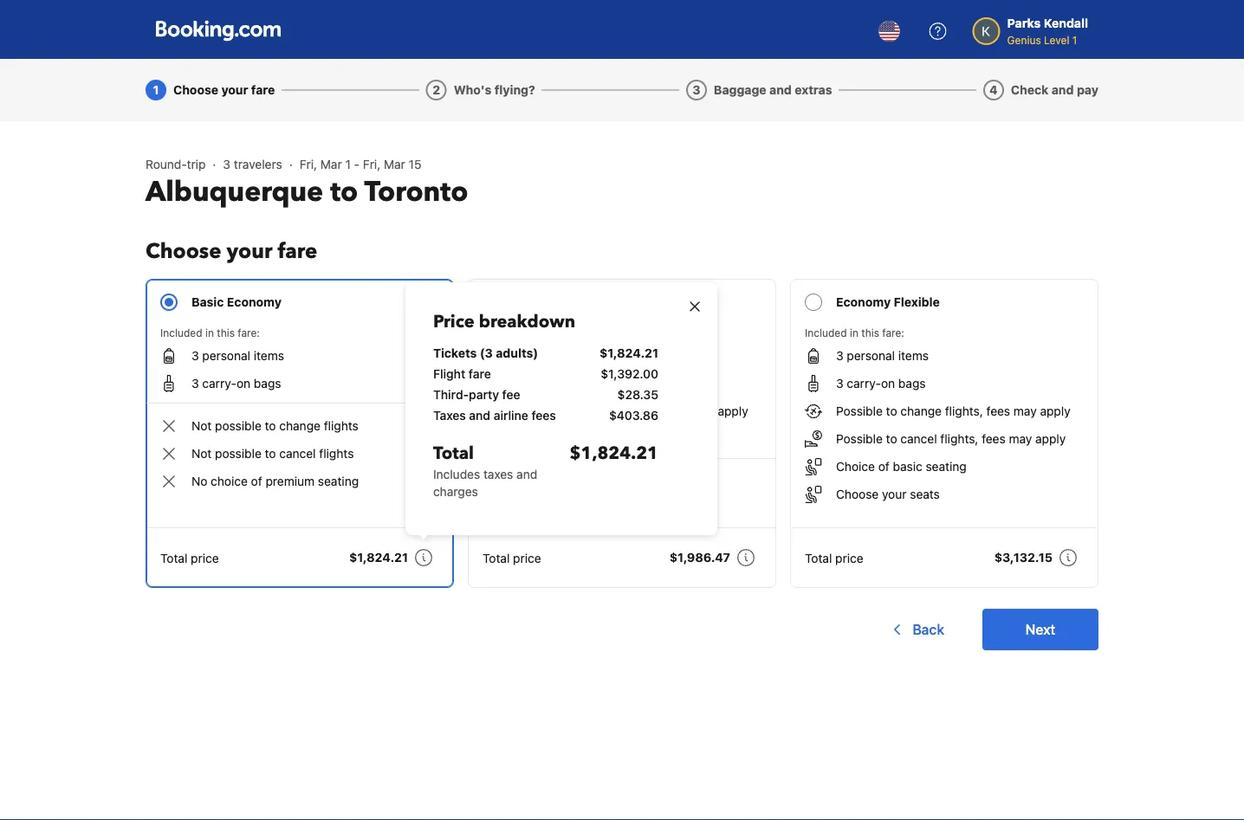 Task type: locate. For each thing, give the bounding box(es) containing it.
2 horizontal spatial cancel
[[901, 432, 937, 446]]

2 vertical spatial flights
[[642, 474, 676, 489]]

0 horizontal spatial cancel
[[279, 447, 316, 461]]

no
[[192, 474, 207, 489]]

who's
[[454, 83, 492, 97]]

on for economy
[[881, 377, 895, 391]]

3 carry-on bags down economy flexible
[[836, 377, 926, 391]]

flight
[[433, 367, 466, 381]]

1 horizontal spatial 3 carry-on bags element
[[514, 375, 604, 393]]

3 carry-on bags element for basic
[[192, 375, 281, 393]]

carry- up not possible to change flights
[[202, 377, 237, 391]]

flights, down $28.35 cell
[[623, 404, 661, 419]]

3 carry-on bags element up not possible to change flights
[[192, 375, 281, 393]]

price inside option
[[191, 551, 219, 565]]

possible for not
[[514, 404, 561, 419]]

change
[[578, 404, 620, 419], [901, 404, 942, 419], [279, 419, 321, 433]]

included in this fare: up adults)
[[483, 327, 582, 339]]

in up adults)
[[528, 327, 536, 339]]

personal down basic economy
[[202, 349, 250, 363]]

$28.35 cell
[[618, 386, 659, 404]]

3 personal items element down breakdown on the left of page
[[514, 348, 607, 365]]

choice
[[836, 460, 875, 474]]

choose down the airline
[[514, 432, 557, 446]]

items inside option
[[254, 349, 284, 363]]

change up premium
[[279, 419, 321, 433]]

bags left $28.35
[[576, 377, 604, 391]]

personal down economy flexible
[[847, 349, 895, 363]]

and right taxes
[[517, 468, 537, 482]]

mar left 15 at the left top
[[384, 157, 405, 172]]

and left pay
[[1052, 83, 1074, 97]]

seating down possible to cancel flights, fees may apply element
[[926, 460, 967, 474]]

and inside total includes taxes and charges
[[517, 468, 537, 482]]

economy left flexible in the top of the page
[[836, 295, 891, 309]]

2 vertical spatial not
[[514, 474, 534, 489]]

1 3 personal items element from the left
[[192, 348, 284, 365]]

possible to change flights, fees may apply element
[[514, 403, 748, 420], [836, 403, 1071, 420]]

1 horizontal spatial fare
[[278, 237, 317, 266]]

change up possible to cancel flights, fees may apply
[[901, 404, 942, 419]]

$403.86 cell
[[609, 407, 659, 425]]

carry- for economy
[[847, 377, 881, 391]]

to inside round-trip · 3 travelers · fri, mar 1 - fri, mar 15 albuquerque to toronto
[[330, 173, 358, 211]]

row down fee
[[433, 407, 659, 428]]

$1,824.21 for row containing tickets (3 adults)
[[600, 346, 659, 360]]

parks
[[1007, 16, 1041, 30]]

2 horizontal spatial fare
[[469, 367, 491, 381]]

flights, up choice of basic seating
[[941, 432, 979, 446]]

not possible to cancel flights inside option
[[192, 447, 354, 461]]

$1,392.00
[[601, 367, 659, 381]]

choose
[[173, 83, 218, 97], [146, 237, 221, 266], [514, 432, 557, 446], [836, 487, 879, 502]]

included down economy flexible
[[805, 327, 847, 339]]

not possible to cancel flights element down '$403.86' cell
[[514, 473, 676, 490]]

carry- inside option
[[202, 377, 237, 391]]

$1,824.21 for row containing total
[[570, 442, 659, 466]]

3 for second 3 personal items element from the right
[[514, 349, 521, 363]]

1 possible to change flights, fees may apply from the left
[[514, 404, 748, 419]]

and
[[770, 83, 792, 97], [1052, 83, 1074, 97], [469, 409, 491, 423], [517, 468, 537, 482]]

bags
[[254, 377, 281, 391], [576, 377, 604, 391], [899, 377, 926, 391]]

3 items from the left
[[898, 349, 929, 363]]

3 3 personal items element from the left
[[836, 348, 929, 365]]

1 horizontal spatial cancel
[[602, 474, 638, 489]]

0 horizontal spatial possible to change flights, fees may apply element
[[514, 403, 748, 420]]

2 possible to change flights, fees may apply from the left
[[836, 404, 1071, 419]]

3 personal items element down basic economy
[[192, 348, 284, 365]]

choose your seats element down choice of basic seating element on the right bottom of the page
[[836, 486, 940, 503]]

possible inside the not possible to change flights element
[[215, 419, 262, 433]]

breakdown
[[479, 310, 575, 334]]

1 left - at the left
[[345, 157, 351, 172]]

economy
[[227, 295, 282, 309], [836, 295, 891, 309]]

seats down basic
[[910, 487, 940, 502]]

1 personal from the left
[[202, 349, 250, 363]]

2 horizontal spatial bags
[[899, 377, 926, 391]]

apply for choice of basic seating
[[1040, 404, 1071, 419]]

$1,824.21 cell
[[600, 345, 659, 362], [570, 442, 659, 501]]

price for $1,986.47
[[513, 551, 541, 565]]

total
[[433, 442, 474, 466], [160, 551, 188, 565], [483, 551, 510, 565], [805, 551, 832, 565]]

cancel up premium
[[279, 447, 316, 461]]

1 inside round-trip · 3 travelers · fri, mar 1 - fri, mar 15 albuquerque to toronto
[[345, 157, 351, 172]]

in
[[205, 327, 214, 339], [528, 327, 536, 339], [850, 327, 859, 339]]

1 included in this fare: element from the left
[[160, 325, 439, 341]]

3 personal items for basic
[[192, 349, 284, 363]]

and left the extras
[[770, 83, 792, 97]]

row down adults)
[[433, 366, 659, 386]]

1 economy from the left
[[227, 295, 282, 309]]

included
[[160, 327, 202, 339], [483, 327, 525, 339], [805, 327, 847, 339]]

2 horizontal spatial change
[[901, 404, 942, 419]]

items down flexible in the top of the page
[[898, 349, 929, 363]]

personal down breakdown on the left of page
[[525, 349, 573, 363]]

None radio
[[468, 279, 776, 588], [790, 279, 1099, 588], [468, 279, 776, 588], [790, 279, 1099, 588]]

possible
[[215, 419, 262, 433], [215, 447, 262, 461], [537, 474, 584, 489]]

bags up possible to cancel flights, fees may apply
[[899, 377, 926, 391]]

fare up third-party fee at the left top of page
[[469, 367, 491, 381]]

choose your seats element down the airline
[[514, 431, 618, 448]]

on up not possible to change flights
[[237, 377, 251, 391]]

2 in from the left
[[528, 327, 536, 339]]

choose down choice at bottom
[[836, 487, 879, 502]]

1 vertical spatial flights
[[319, 447, 354, 461]]

1 mar from the left
[[321, 157, 342, 172]]

choose your fare
[[173, 83, 275, 97], [146, 237, 317, 266]]

included down basic
[[160, 327, 202, 339]]

basic
[[192, 295, 224, 309]]

0 horizontal spatial items
[[254, 349, 284, 363]]

2 horizontal spatial 1
[[1073, 34, 1078, 46]]

included in this fare: element for economy flexible
[[805, 325, 1084, 341]]

2 horizontal spatial this
[[862, 327, 880, 339]]

not possible to cancel flights element
[[192, 445, 354, 463], [514, 473, 676, 490]]

0 horizontal spatial total price
[[160, 551, 219, 565]]

2 price from the left
[[513, 551, 541, 565]]

1 horizontal spatial included in this fare: element
[[483, 325, 762, 341]]

3 for 3 carry-on bags element corresponding to economy
[[836, 377, 844, 391]]

2 horizontal spatial in
[[850, 327, 859, 339]]

total for $3,132.15
[[805, 551, 832, 565]]

2 personal from the left
[[525, 349, 573, 363]]

possible to change flights, fees may apply element for cancel
[[514, 403, 748, 420]]

0 horizontal spatial included in this fare:
[[160, 327, 260, 339]]

in down economy flexible
[[850, 327, 859, 339]]

1 vertical spatial possible
[[215, 447, 262, 461]]

3 included from the left
[[805, 327, 847, 339]]

0 horizontal spatial seating
[[318, 474, 359, 489]]

3 personal items element down economy flexible
[[836, 348, 929, 365]]

3 carry-on bags up not possible to change flights
[[192, 377, 281, 391]]

change inside option
[[279, 419, 321, 433]]

of right choice
[[251, 474, 262, 489]]

0 horizontal spatial possible to change flights, fees may apply
[[514, 404, 748, 419]]

0 vertical spatial choose your seats element
[[514, 431, 618, 448]]

2 included in this fare: element from the left
[[483, 325, 762, 341]]

flights, for seating
[[945, 404, 983, 419]]

not possible to change flights element
[[192, 418, 359, 435]]

3 carry-on bags down adults)
[[514, 377, 604, 391]]

0 horizontal spatial price
[[191, 551, 219, 565]]

possible for the right not possible to cancel flights element
[[537, 474, 584, 489]]

on inside option
[[237, 377, 251, 391]]

2 horizontal spatial price
[[836, 551, 864, 565]]

toronto
[[364, 173, 468, 211]]

fri,
[[300, 157, 317, 172], [363, 157, 381, 172]]

flights,
[[623, 404, 661, 419], [945, 404, 983, 419], [941, 432, 979, 446]]

$1,824.21 cell for row containing tickets (3 adults)
[[600, 345, 659, 362]]

choice of basic seating element
[[836, 458, 967, 476]]

included in this fare: down economy flexible
[[805, 327, 905, 339]]

carry-
[[202, 377, 237, 391], [525, 377, 559, 391], [847, 377, 881, 391]]

fare: inside option
[[238, 327, 260, 339]]

items
[[254, 349, 284, 363], [576, 349, 607, 363], [898, 349, 929, 363]]

1 horizontal spatial 3 personal items element
[[514, 348, 607, 365]]

3 personal items element
[[192, 348, 284, 365], [514, 348, 607, 365], [836, 348, 929, 365]]

2 horizontal spatial 3 carry-on bags element
[[836, 375, 926, 393]]

fare up travelers
[[251, 83, 275, 97]]

2 horizontal spatial included in this fare: element
[[805, 325, 1084, 341]]

fare inside cell
[[469, 367, 491, 381]]

1 on from the left
[[237, 377, 251, 391]]

2
[[433, 83, 440, 97]]

1 up round-
[[153, 83, 159, 97]]

included in this fare: element
[[160, 325, 439, 341], [483, 325, 762, 341], [805, 325, 1084, 341]]

3 row from the top
[[433, 386, 659, 407]]

in down basic
[[205, 327, 214, 339]]

2 horizontal spatial included in this fare:
[[805, 327, 905, 339]]

row down the airline
[[433, 428, 659, 508]]

choose your seats element
[[514, 431, 618, 448], [836, 486, 940, 503]]

1 horizontal spatial on
[[559, 377, 573, 391]]

total cell
[[433, 442, 570, 501]]

0 horizontal spatial fri,
[[300, 157, 317, 172]]

cancel inside option
[[279, 447, 316, 461]]

flights, for cancel
[[623, 404, 661, 419]]

included in this fare: element up $1,392.00
[[483, 325, 762, 341]]

3 carry-on bags inside option
[[192, 377, 281, 391]]

total inside option
[[160, 551, 188, 565]]

not possible to cancel flights down the not possible to change flights element
[[192, 447, 354, 461]]

not possible to cancel flights
[[192, 447, 354, 461], [514, 474, 676, 489]]

on right fee
[[559, 377, 573, 391]]

of left basic
[[878, 460, 890, 474]]

1
[[1073, 34, 1078, 46], [153, 83, 159, 97], [345, 157, 351, 172]]

1 horizontal spatial not possible to cancel flights element
[[514, 473, 676, 490]]

3 price from the left
[[836, 551, 864, 565]]

0 vertical spatial fare
[[251, 83, 275, 97]]

possible to change flights, fees may apply up possible to cancel flights, fees may apply
[[836, 404, 1071, 419]]

1 vertical spatial choose your fare
[[146, 237, 317, 266]]

2 vertical spatial $1,824.21
[[349, 551, 408, 565]]

may
[[691, 404, 715, 419], [1014, 404, 1037, 419], [1009, 432, 1032, 446]]

cancel down '$403.86' cell
[[602, 474, 638, 489]]

3 in from the left
[[850, 327, 859, 339]]

total price inside option
[[160, 551, 219, 565]]

-
[[354, 157, 360, 172]]

1 horizontal spatial this
[[539, 327, 557, 339]]

1 vertical spatial seats
[[910, 487, 940, 502]]

this inside option
[[217, 327, 235, 339]]

2 · from the left
[[289, 157, 293, 172]]

not possible to cancel flights down '$403.86' cell
[[514, 474, 676, 489]]

bags for economy flexible
[[899, 377, 926, 391]]

3 total price from the left
[[805, 551, 864, 565]]

in inside option
[[205, 327, 214, 339]]

fare down round-trip · 3 travelers · fri, mar 1 - fri, mar 15 albuquerque to toronto
[[278, 237, 317, 266]]

taxes
[[433, 409, 466, 423]]

3 carry- from the left
[[847, 377, 881, 391]]

1 horizontal spatial of
[[878, 460, 890, 474]]

baggage and extras
[[714, 83, 832, 97]]

this for economy
[[862, 327, 880, 339]]

choose your seats
[[514, 432, 618, 446], [836, 487, 940, 502]]

parks kendall genius level 1
[[1007, 16, 1088, 46]]

1 horizontal spatial fare:
[[560, 327, 582, 339]]

2 horizontal spatial total price
[[805, 551, 864, 565]]

2 horizontal spatial carry-
[[847, 377, 881, 391]]

1 vertical spatial not possible to cancel flights element
[[514, 473, 676, 490]]

0 horizontal spatial economy
[[227, 295, 282, 309]]

1 this from the left
[[217, 327, 235, 339]]

· right travelers
[[289, 157, 293, 172]]

2 items from the left
[[576, 349, 607, 363]]

2 horizontal spatial 3 personal items element
[[836, 348, 929, 365]]

possible to change flights, fees may apply element down $28.35
[[514, 403, 748, 420]]

3 fare: from the left
[[882, 327, 905, 339]]

3 carry-on bags
[[192, 377, 281, 391], [514, 377, 604, 391], [836, 377, 926, 391]]

this for basic
[[217, 327, 235, 339]]

row
[[433, 341, 659, 366], [433, 366, 659, 386], [433, 386, 659, 407], [433, 407, 659, 428], [433, 428, 659, 508]]

possible to change flights, fees may apply down $28.35 cell
[[514, 404, 748, 419]]

included in this fare: down basic
[[160, 327, 260, 339]]

on down economy flexible
[[881, 377, 895, 391]]

3 carry-on bags element
[[192, 375, 281, 393], [514, 375, 604, 393], [836, 375, 926, 393]]

and down third-party fee cell
[[469, 409, 491, 423]]

and for check
[[1052, 83, 1074, 97]]

3 carry-on bags for economy
[[836, 377, 926, 391]]

cancel up basic
[[901, 432, 937, 446]]

cancel
[[901, 432, 937, 446], [279, 447, 316, 461], [602, 474, 638, 489]]

3 personal from the left
[[847, 349, 895, 363]]

none radio containing basic economy
[[146, 279, 454, 588]]

fees
[[664, 404, 688, 419], [987, 404, 1011, 419], [532, 409, 556, 423], [982, 432, 1006, 446]]

included for basic
[[160, 327, 202, 339]]

1 horizontal spatial choose your seats
[[836, 487, 940, 502]]

1 horizontal spatial choose your seats element
[[836, 486, 940, 503]]

0 horizontal spatial change
[[279, 419, 321, 433]]

1 3 carry-on bags element from the left
[[192, 375, 281, 393]]

3 this from the left
[[862, 327, 880, 339]]

level
[[1044, 34, 1070, 46]]

1 vertical spatial 1
[[153, 83, 159, 97]]

$1,824.21 cell up $1,392.00
[[600, 345, 659, 362]]

0 horizontal spatial in
[[205, 327, 214, 339]]

1 right level
[[1073, 34, 1078, 46]]

not for the right not possible to cancel flights element
[[514, 474, 534, 489]]

3 personal items element for basic
[[192, 348, 284, 365]]

flights for top not possible to cancel flights element
[[319, 447, 354, 461]]

1 horizontal spatial fri,
[[363, 157, 381, 172]]

1 horizontal spatial 1
[[345, 157, 351, 172]]

0 vertical spatial flights
[[324, 419, 359, 433]]

3 personal items inside option
[[192, 349, 284, 363]]

3 carry-on bags element down adults)
[[514, 375, 604, 393]]

airline
[[494, 409, 528, 423]]

0 horizontal spatial on
[[237, 377, 251, 391]]

2 row from the top
[[433, 366, 659, 386]]

fare: for economy
[[882, 327, 905, 339]]

0 horizontal spatial included in this fare: element
[[160, 325, 439, 341]]

0 horizontal spatial fare:
[[238, 327, 260, 339]]

choose your fare up basic economy
[[146, 237, 317, 266]]

3 included in this fare: element from the left
[[805, 325, 1084, 341]]

3 carry-on bags element down economy flexible
[[836, 375, 926, 393]]

3 personal items down economy flexible
[[836, 349, 929, 363]]

choose your seats down the airline
[[514, 432, 618, 446]]

choice of basic seating
[[836, 460, 967, 474]]

2 possible to change flights, fees may apply element from the left
[[836, 403, 1071, 420]]

1 possible to change flights, fees may apply element from the left
[[514, 403, 748, 420]]

possible to change flights, fees may apply element up possible to cancel flights, fees may apply
[[836, 403, 1071, 420]]

total price for $1,986.47
[[483, 551, 541, 565]]

0 horizontal spatial 3 carry-on bags
[[192, 377, 281, 391]]

not possible to cancel flights element up "no choice of premium seating"
[[192, 445, 354, 463]]

row up the airline
[[433, 386, 659, 407]]

not for top not possible to cancel flights element
[[192, 447, 212, 461]]

items down basic economy
[[254, 349, 284, 363]]

1 carry- from the left
[[202, 377, 237, 391]]

0 horizontal spatial seats
[[588, 432, 618, 446]]

0 horizontal spatial choose your seats element
[[514, 431, 618, 448]]

round-trip · 3 travelers · fri, mar 1 - fri, mar 15 albuquerque to toronto
[[146, 157, 468, 211]]

$1,824.21 cell for row containing total
[[570, 442, 659, 501]]

mar
[[321, 157, 342, 172], [384, 157, 405, 172]]

None radio
[[146, 279, 454, 588]]

2 horizontal spatial on
[[881, 377, 895, 391]]

to
[[330, 173, 358, 211], [564, 404, 575, 419], [886, 404, 897, 419], [265, 419, 276, 433], [886, 432, 897, 446], [265, 447, 276, 461], [587, 474, 598, 489]]

3 personal items down breakdown on the left of page
[[514, 349, 607, 363]]

1 3 carry-on bags from the left
[[192, 377, 281, 391]]

included inside option
[[160, 327, 202, 339]]

fri, left - at the left
[[300, 157, 317, 172]]

next
[[1026, 622, 1056, 638]]

0 horizontal spatial not possible to cancel flights
[[192, 447, 354, 461]]

personal for economy
[[847, 349, 895, 363]]

0 horizontal spatial carry-
[[202, 377, 237, 391]]

flights, up possible to cancel flights, fees may apply
[[945, 404, 983, 419]]

seating
[[926, 460, 967, 474], [318, 474, 359, 489]]

included up adults)
[[483, 327, 525, 339]]

in for economy
[[850, 327, 859, 339]]

1 horizontal spatial in
[[528, 327, 536, 339]]

choose your seats down choice of basic seating element on the right bottom of the page
[[836, 487, 940, 502]]

0 horizontal spatial included
[[160, 327, 202, 339]]

1 horizontal spatial bags
[[576, 377, 604, 391]]

1 horizontal spatial seats
[[910, 487, 940, 502]]

row down breakdown on the left of page
[[433, 341, 659, 366]]

5 row from the top
[[433, 428, 659, 508]]

·
[[213, 157, 216, 172], [289, 157, 293, 172]]

3 3 carry-on bags from the left
[[836, 377, 926, 391]]

possible to change flights, fees may apply for seating
[[836, 404, 1071, 419]]

economy right basic
[[227, 295, 282, 309]]

2 on from the left
[[559, 377, 573, 391]]

choose up trip
[[173, 83, 218, 97]]

personal inside option
[[202, 349, 250, 363]]

3 carry-on bags element for economy
[[836, 375, 926, 393]]

0 vertical spatial choose your seats
[[514, 432, 618, 446]]

1 horizontal spatial 3 carry-on bags
[[514, 377, 604, 391]]

included in this fare: for basic
[[160, 327, 260, 339]]

included in this fare: element down flexible in the top of the page
[[805, 325, 1084, 341]]

1 vertical spatial $1,824.21 cell
[[570, 442, 659, 501]]

not possible to change flights
[[192, 419, 359, 433]]

no choice of premium seating
[[192, 474, 359, 489]]

1 items from the left
[[254, 349, 284, 363]]

1 vertical spatial not possible to cancel flights
[[514, 474, 676, 489]]

3 3 personal items from the left
[[836, 349, 929, 363]]

1 horizontal spatial total price
[[483, 551, 541, 565]]

0 horizontal spatial ·
[[213, 157, 216, 172]]

1 horizontal spatial included
[[483, 327, 525, 339]]

1 horizontal spatial items
[[576, 349, 607, 363]]

not possible to cancel flights for the right not possible to cancel flights element
[[514, 474, 676, 489]]

personal
[[202, 349, 250, 363], [525, 349, 573, 363], [847, 349, 895, 363]]

0 horizontal spatial this
[[217, 327, 235, 339]]

2 horizontal spatial items
[[898, 349, 929, 363]]

1 price from the left
[[191, 551, 219, 565]]

2 horizontal spatial personal
[[847, 349, 895, 363]]

carry- right fee
[[525, 377, 559, 391]]

2 horizontal spatial included
[[805, 327, 847, 339]]

2 horizontal spatial 3 personal items
[[836, 349, 929, 363]]

1 fare: from the left
[[238, 327, 260, 339]]

2 vertical spatial fare
[[469, 367, 491, 381]]

$3,132.15
[[995, 551, 1053, 565]]

· right trip
[[213, 157, 216, 172]]

flights
[[324, 419, 359, 433], [319, 447, 354, 461], [642, 474, 676, 489]]

price
[[191, 551, 219, 565], [513, 551, 541, 565], [836, 551, 864, 565]]

$1,824.21
[[600, 346, 659, 360], [570, 442, 659, 466], [349, 551, 408, 565]]

1 horizontal spatial mar
[[384, 157, 405, 172]]

fri, right - at the left
[[363, 157, 381, 172]]

booking.com logo image
[[156, 20, 281, 41], [156, 20, 281, 41]]

bags inside option
[[254, 377, 281, 391]]

1 horizontal spatial ·
[[289, 157, 293, 172]]

3 included in this fare: from the left
[[805, 327, 905, 339]]

1 bags from the left
[[254, 377, 281, 391]]

of inside option
[[251, 474, 262, 489]]

$28.35
[[618, 388, 659, 402]]

possible to change flights, fees may apply element for seating
[[836, 403, 1071, 420]]

1 vertical spatial choose your seats
[[836, 487, 940, 502]]

choose your fare up trip
[[173, 83, 275, 97]]

possible to change flights, fees may apply
[[514, 404, 748, 419], [836, 404, 1071, 419]]

kendall
[[1044, 16, 1088, 30]]

table
[[433, 341, 659, 508]]

1 in from the left
[[205, 327, 214, 339]]

0 vertical spatial not possible to cancel flights
[[192, 447, 354, 461]]

1 row from the top
[[433, 341, 659, 366]]

1 3 personal items from the left
[[192, 349, 284, 363]]

0 horizontal spatial 3 carry-on bags element
[[192, 375, 281, 393]]

mar left - at the left
[[321, 157, 342, 172]]

this
[[217, 327, 235, 339], [539, 327, 557, 339], [862, 327, 880, 339]]

1 horizontal spatial possible to change flights, fees may apply
[[836, 404, 1071, 419]]

fare
[[251, 83, 275, 97], [278, 237, 317, 266], [469, 367, 491, 381]]

3 3 carry-on bags element from the left
[[836, 375, 926, 393]]

0 horizontal spatial of
[[251, 474, 262, 489]]

2 3 personal items element from the left
[[514, 348, 607, 365]]

included in this fare: element down basic economy
[[160, 325, 439, 341]]

seats down '$403.86' cell
[[588, 432, 618, 446]]

apply
[[718, 404, 748, 419], [1040, 404, 1071, 419], [1036, 432, 1066, 446]]

basic economy
[[192, 295, 282, 309]]

bags up not possible to change flights
[[254, 377, 281, 391]]

seating right premium
[[318, 474, 359, 489]]

3 bags from the left
[[899, 377, 926, 391]]

fare:
[[238, 327, 260, 339], [560, 327, 582, 339], [882, 327, 905, 339]]

back button
[[878, 609, 955, 651]]

0 horizontal spatial personal
[[202, 349, 250, 363]]

included for economy
[[805, 327, 847, 339]]

possible to cancel flights, fees may apply
[[836, 432, 1066, 446]]

extras
[[795, 83, 832, 97]]

3 for economy's 3 personal items element
[[836, 349, 844, 363]]

2 horizontal spatial fare:
[[882, 327, 905, 339]]

and inside cell
[[469, 409, 491, 423]]

2 total price from the left
[[483, 551, 541, 565]]

0 horizontal spatial mar
[[321, 157, 342, 172]]

carry- up choice at bottom
[[847, 377, 881, 391]]

includes
[[433, 468, 480, 482]]

4 row from the top
[[433, 407, 659, 428]]

1 horizontal spatial price
[[513, 551, 541, 565]]

3 personal items
[[192, 349, 284, 363], [514, 349, 607, 363], [836, 349, 929, 363]]

$1,986.47
[[670, 551, 731, 565]]

total price
[[160, 551, 219, 565], [483, 551, 541, 565], [805, 551, 864, 565]]

1 total price from the left
[[160, 551, 219, 565]]

1 included in this fare: from the left
[[160, 327, 260, 339]]

third-party fee cell
[[433, 386, 520, 404]]

items up $1,392.00
[[576, 349, 607, 363]]

3
[[693, 83, 701, 97], [223, 157, 231, 172], [192, 349, 199, 363], [514, 349, 521, 363], [836, 349, 844, 363], [192, 377, 199, 391], [514, 377, 521, 391], [836, 377, 844, 391]]

3 on from the left
[[881, 377, 895, 391]]

on
[[237, 377, 251, 391], [559, 377, 573, 391], [881, 377, 895, 391]]

3 personal items down basic economy
[[192, 349, 284, 363]]

change down $28.35 cell
[[578, 404, 620, 419]]

0 vertical spatial possible
[[215, 419, 262, 433]]

included in this fare: inside option
[[160, 327, 260, 339]]

$1,824.21 cell down '$403.86' cell
[[570, 442, 659, 501]]

0 horizontal spatial bags
[[254, 377, 281, 391]]

3 inside round-trip · 3 travelers · fri, mar 1 - fri, mar 15 albuquerque to toronto
[[223, 157, 231, 172]]

1 included from the left
[[160, 327, 202, 339]]

2 vertical spatial 1
[[345, 157, 351, 172]]

not
[[192, 419, 212, 433], [192, 447, 212, 461], [514, 474, 534, 489]]

1 vertical spatial not
[[192, 447, 212, 461]]

2 vertical spatial possible
[[537, 474, 584, 489]]

seats
[[588, 432, 618, 446], [910, 487, 940, 502]]

0 vertical spatial $1,824.21
[[600, 346, 659, 360]]



Task type: vqa. For each thing, say whether or not it's contained in the screenshot.


Task type: describe. For each thing, give the bounding box(es) containing it.
3 for basic 3 personal items element
[[192, 349, 199, 363]]

fees inside cell
[[532, 409, 556, 423]]

0 horizontal spatial fare
[[251, 83, 275, 97]]

and for baggage
[[770, 83, 792, 97]]

apply for not possible to cancel flights
[[718, 404, 748, 419]]

taxes and airline fees cell
[[433, 407, 556, 425]]

third-party fee
[[433, 388, 520, 402]]

who's flying?
[[454, 83, 535, 97]]

tickets
[[433, 346, 477, 360]]

3 personal items for economy
[[836, 349, 929, 363]]

in for basic
[[205, 327, 214, 339]]

no choice of premium seating element
[[192, 473, 359, 490]]

15
[[409, 157, 422, 172]]

genius
[[1007, 34, 1041, 46]]

2 economy from the left
[[836, 295, 891, 309]]

flights for the not possible to change flights element
[[324, 419, 359, 433]]

3 for 3 carry-on bags element related to basic
[[192, 377, 199, 391]]

seating inside option
[[318, 474, 359, 489]]

4
[[990, 83, 998, 97]]

row containing tickets (3 adults)
[[433, 341, 659, 366]]

choose up basic
[[146, 237, 221, 266]]

0 vertical spatial not possible to cancel flights element
[[192, 445, 354, 463]]

table containing total
[[433, 341, 659, 508]]

flight fare
[[433, 367, 491, 381]]

check
[[1011, 83, 1049, 97]]

tickets (3 adults) cell
[[433, 345, 538, 362]]

basic
[[893, 460, 923, 474]]

included in this fare: element for basic economy
[[160, 325, 439, 341]]

economy flexible
[[836, 295, 940, 309]]

included in this fare: for economy
[[805, 327, 905, 339]]

not for the not possible to change flights element
[[192, 419, 212, 433]]

row containing total
[[433, 428, 659, 508]]

carry- for basic
[[202, 377, 237, 391]]

total for $1,824.21
[[160, 551, 188, 565]]

possible to change flights, fees may apply for cancel
[[514, 404, 748, 419]]

baggage
[[714, 83, 767, 97]]

items for economy flexible
[[898, 349, 929, 363]]

fee
[[502, 388, 520, 402]]

2 3 carry-on bags element from the left
[[514, 375, 604, 393]]

charges
[[433, 485, 478, 499]]

check and pay
[[1011, 83, 1099, 97]]

row containing third-party fee
[[433, 386, 659, 407]]

trip
[[187, 157, 206, 172]]

possible to cancel flights, fees may apply element
[[836, 431, 1066, 448]]

1 fri, from the left
[[300, 157, 317, 172]]

total price for $3,132.15
[[805, 551, 864, 565]]

2 included from the left
[[483, 327, 525, 339]]

back
[[913, 622, 945, 638]]

1 inside parks kendall genius level 1
[[1073, 34, 1078, 46]]

2 3 personal items from the left
[[514, 349, 607, 363]]

party
[[469, 388, 499, 402]]

travelers
[[234, 157, 282, 172]]

and for taxes
[[469, 409, 491, 423]]

3 personal items element for economy
[[836, 348, 929, 365]]

round-
[[146, 157, 187, 172]]

1 · from the left
[[213, 157, 216, 172]]

change for to
[[578, 404, 620, 419]]

total includes taxes and charges
[[433, 442, 537, 499]]

economy inside option
[[227, 295, 282, 309]]

tickets (3 adults)
[[433, 346, 538, 360]]

choice
[[211, 474, 248, 489]]

row containing taxes and airline fees
[[433, 407, 659, 428]]

0 horizontal spatial 1
[[153, 83, 159, 97]]

adults)
[[496, 346, 538, 360]]

2 fri, from the left
[[363, 157, 381, 172]]

total inside total includes taxes and charges
[[433, 442, 474, 466]]

may for not possible to cancel flights
[[691, 404, 715, 419]]

possible for choice
[[836, 404, 883, 419]]

possible for the not possible to change flights element
[[215, 419, 262, 433]]

flights, inside possible to cancel flights, fees may apply element
[[941, 432, 979, 446]]

taxes and airline fees
[[433, 409, 556, 423]]

bags for basic economy
[[254, 377, 281, 391]]

price
[[433, 310, 475, 334]]

0 vertical spatial choose your fare
[[173, 83, 275, 97]]

taxes
[[484, 468, 513, 482]]

price for $1,824.21
[[191, 551, 219, 565]]

total for $1,986.47
[[483, 551, 510, 565]]

may for choice of basic seating
[[1014, 404, 1037, 419]]

2 this from the left
[[539, 327, 557, 339]]

possible for top not possible to cancel flights element
[[215, 447, 262, 461]]

2 fare: from the left
[[560, 327, 582, 339]]

3 for second 3 carry-on bags element
[[514, 377, 521, 391]]

0 vertical spatial seats
[[588, 432, 618, 446]]

$1,824.21 inside option
[[349, 551, 408, 565]]

flights for the right not possible to cancel flights element
[[642, 474, 676, 489]]

3 carry-on bags for basic
[[192, 377, 281, 391]]

total price for $1,824.21
[[160, 551, 219, 565]]

2 included in this fare: from the left
[[483, 327, 582, 339]]

premium
[[266, 474, 315, 489]]

cancel for the right not possible to cancel flights element
[[602, 474, 638, 489]]

price breakdown
[[433, 310, 575, 334]]

flexible
[[894, 295, 940, 309]]

2 mar from the left
[[384, 157, 405, 172]]

flying?
[[495, 83, 535, 97]]

2 3 carry-on bags from the left
[[514, 377, 604, 391]]

$403.86
[[609, 409, 659, 423]]

1 vertical spatial choose your seats element
[[836, 486, 940, 503]]

2 carry- from the left
[[525, 377, 559, 391]]

pay
[[1077, 83, 1099, 97]]

price for $3,132.15
[[836, 551, 864, 565]]

cancel for top not possible to cancel flights element
[[279, 447, 316, 461]]

1 horizontal spatial seating
[[926, 460, 967, 474]]

next button
[[983, 609, 1099, 651]]

albuquerque
[[146, 173, 323, 211]]

$1,392.00 cell
[[601, 366, 659, 383]]

row containing flight fare
[[433, 366, 659, 386]]

not possible to cancel flights for top not possible to cancel flights element
[[192, 447, 354, 461]]

(3
[[480, 346, 493, 360]]

third-
[[433, 388, 469, 402]]

fare: for basic
[[238, 327, 260, 339]]

flight fare cell
[[433, 366, 491, 383]]

personal for basic
[[202, 349, 250, 363]]

change for basic
[[901, 404, 942, 419]]

on for basic
[[237, 377, 251, 391]]

2 bags from the left
[[576, 377, 604, 391]]

items for basic economy
[[254, 349, 284, 363]]



